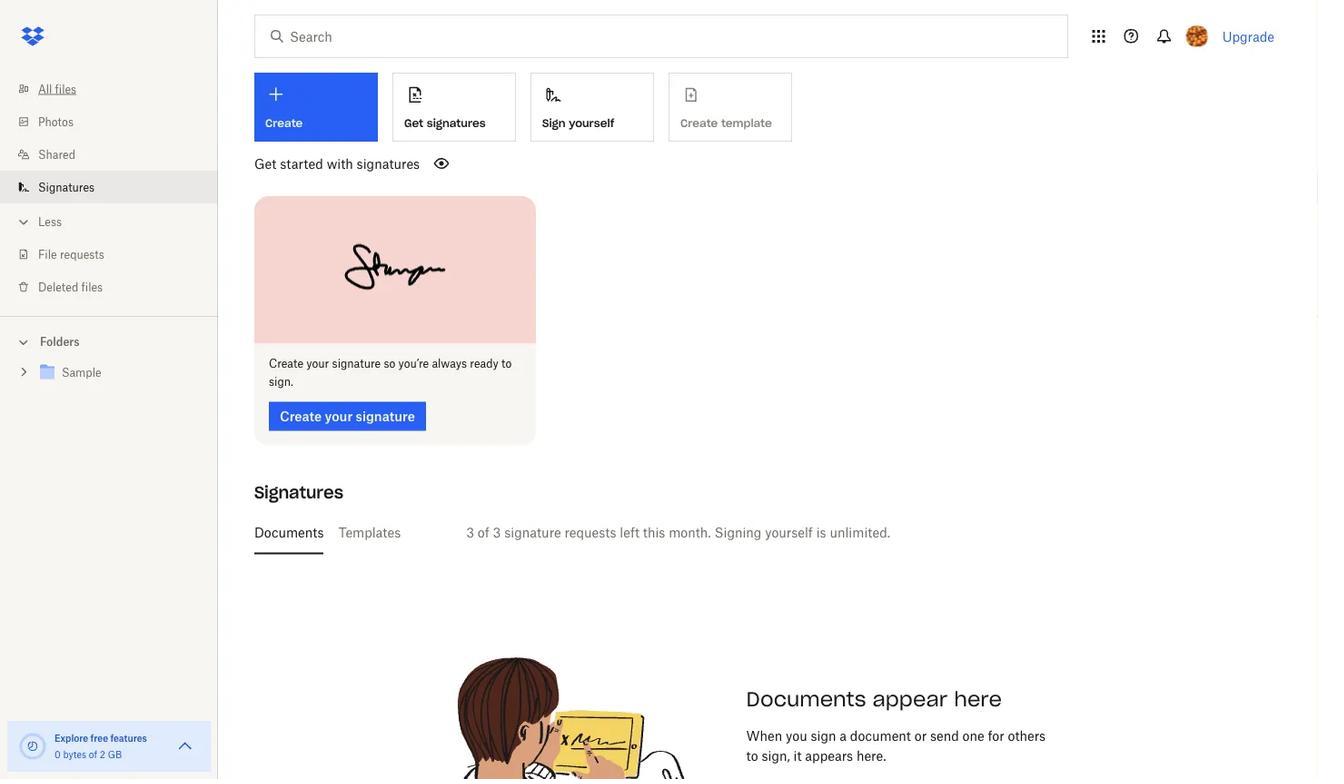 Task type: vqa. For each thing, say whether or not it's contained in the screenshot.
'Any' at the top of the page
no



Task type: describe. For each thing, give the bounding box(es) containing it.
folders button
[[0, 328, 218, 355]]

it
[[794, 749, 802, 764]]

send
[[930, 729, 959, 744]]

this
[[643, 525, 665, 541]]

deleted files link
[[15, 271, 218, 303]]

requests inside 'tab list'
[[565, 525, 617, 541]]

one
[[963, 729, 985, 744]]

features
[[110, 733, 147, 744]]

file requests link
[[15, 238, 218, 271]]

file
[[38, 248, 57, 261]]

files for all files
[[55, 82, 76, 96]]

sign,
[[762, 749, 790, 764]]

when you sign a document or send one for others to sign, it appears here.
[[746, 729, 1046, 764]]

bytes
[[63, 749, 86, 761]]

signature inside 'tab list'
[[504, 525, 561, 541]]

signatures inside signatures link
[[38, 180, 95, 194]]

all files
[[38, 82, 76, 96]]

started
[[280, 156, 323, 171]]

get for get started with signatures
[[254, 156, 277, 171]]

sign yourself
[[542, 116, 615, 130]]

yourself inside button
[[569, 116, 615, 130]]

sign
[[542, 116, 566, 130]]

to inside when you sign a document or send one for others to sign, it appears here.
[[746, 749, 758, 764]]

sign
[[811, 729, 836, 744]]

tab list containing documents
[[254, 511, 1282, 555]]

sign.
[[269, 375, 293, 389]]

you're
[[398, 357, 429, 371]]

get for get signatures
[[404, 116, 424, 130]]

0
[[55, 749, 61, 761]]

create for create your signature so you're always ready to sign.
[[269, 357, 304, 371]]

all files link
[[15, 73, 218, 105]]

2 3 from the left
[[493, 525, 501, 541]]

your for create your signature
[[325, 409, 353, 424]]

left
[[620, 525, 640, 541]]

file requests
[[38, 248, 104, 261]]

sample
[[62, 366, 101, 380]]

sign yourself button
[[531, 73, 654, 142]]

2
[[100, 749, 105, 761]]

yourself inside 'tab list'
[[765, 525, 813, 541]]

documents tab
[[254, 511, 324, 555]]

shared link
[[15, 138, 218, 171]]

upgrade link
[[1223, 29, 1275, 44]]

of inside explore free features 0 bytes of 2 gb
[[89, 749, 97, 761]]

create your signature button
[[269, 402, 426, 431]]

files for deleted files
[[81, 280, 103, 294]]

signature for create your signature so you're always ready to sign.
[[332, 357, 381, 371]]

is
[[817, 525, 827, 541]]

signature for create your signature
[[356, 409, 415, 424]]

your for create your signature so you're always ready to sign.
[[307, 357, 329, 371]]

unlimited.
[[830, 525, 891, 541]]

1 3 from the left
[[466, 525, 474, 541]]

ready
[[470, 357, 499, 371]]

month.
[[669, 525, 711, 541]]

always
[[432, 357, 467, 371]]

create your signature
[[280, 409, 415, 424]]

requests inside list
[[60, 248, 104, 261]]

so
[[384, 357, 396, 371]]

dropbox image
[[15, 18, 51, 55]]

photos
[[38, 115, 74, 129]]



Task type: locate. For each thing, give the bounding box(es) containing it.
get inside 'button'
[[404, 116, 424, 130]]

0 horizontal spatial signatures
[[38, 180, 95, 194]]

create for create your signature
[[280, 409, 322, 424]]

deleted
[[38, 280, 78, 294]]

0 horizontal spatial to
[[502, 357, 512, 371]]

documents up you
[[746, 687, 866, 712]]

0 horizontal spatial get
[[254, 156, 277, 171]]

0 vertical spatial create
[[265, 116, 303, 130]]

account menu image
[[1186, 25, 1208, 47]]

1 vertical spatial of
[[89, 749, 97, 761]]

yourself right 'sign'
[[569, 116, 615, 130]]

create inside the create your signature so you're always ready to sign.
[[269, 357, 304, 371]]

documents appear here
[[746, 687, 1002, 712]]

create
[[265, 116, 303, 130], [269, 357, 304, 371], [280, 409, 322, 424]]

upgrade
[[1223, 29, 1275, 44]]

create button
[[254, 73, 378, 142]]

1 horizontal spatial get
[[404, 116, 424, 130]]

get left started
[[254, 156, 277, 171]]

others
[[1008, 729, 1046, 744]]

create down sign.
[[280, 409, 322, 424]]

0 vertical spatial documents
[[254, 525, 324, 541]]

requests right file
[[60, 248, 104, 261]]

signatures up documents tab
[[254, 483, 343, 503]]

1 vertical spatial signature
[[356, 409, 415, 424]]

for
[[988, 729, 1005, 744]]

files
[[55, 82, 76, 96], [81, 280, 103, 294]]

1 vertical spatial yourself
[[765, 525, 813, 541]]

1 horizontal spatial documents
[[746, 687, 866, 712]]

or
[[915, 729, 927, 744]]

signature
[[332, 357, 381, 371], [356, 409, 415, 424], [504, 525, 561, 541]]

here
[[954, 687, 1002, 712]]

to down when on the right bottom of the page
[[746, 749, 758, 764]]

documents
[[254, 525, 324, 541], [746, 687, 866, 712]]

0 horizontal spatial files
[[55, 82, 76, 96]]

0 vertical spatial yourself
[[569, 116, 615, 130]]

folders
[[40, 335, 80, 349]]

1 vertical spatial your
[[325, 409, 353, 424]]

get
[[404, 116, 424, 130], [254, 156, 277, 171]]

a
[[840, 729, 847, 744]]

1 vertical spatial requests
[[565, 525, 617, 541]]

1 horizontal spatial files
[[81, 280, 103, 294]]

documents for documents appear here
[[746, 687, 866, 712]]

1 horizontal spatial requests
[[565, 525, 617, 541]]

0 vertical spatial of
[[478, 525, 490, 541]]

here.
[[857, 749, 886, 764]]

Search in folder "Dropbox" text field
[[290, 26, 1030, 46]]

0 vertical spatial to
[[502, 357, 512, 371]]

1 horizontal spatial 3
[[493, 525, 501, 541]]

1 vertical spatial create
[[269, 357, 304, 371]]

2 vertical spatial create
[[280, 409, 322, 424]]

1 horizontal spatial yourself
[[765, 525, 813, 541]]

create inside dropdown button
[[265, 116, 303, 130]]

your up create your signature
[[307, 357, 329, 371]]

list
[[0, 62, 218, 316]]

1 horizontal spatial signatures
[[427, 116, 486, 130]]

your inside create your signature button
[[325, 409, 353, 424]]

templates
[[338, 525, 401, 541]]

signature inside the create your signature so you're always ready to sign.
[[332, 357, 381, 371]]

shared
[[38, 148, 75, 161]]

less image
[[15, 213, 33, 231]]

documents inside 'tab list'
[[254, 525, 324, 541]]

to inside the create your signature so you're always ready to sign.
[[502, 357, 512, 371]]

requests
[[60, 248, 104, 261], [565, 525, 617, 541]]

create your signature so you're always ready to sign.
[[269, 357, 512, 389]]

1 vertical spatial files
[[81, 280, 103, 294]]

documents for documents
[[254, 525, 324, 541]]

to right ready
[[502, 357, 512, 371]]

create inside button
[[280, 409, 322, 424]]

deleted files
[[38, 280, 103, 294]]

0 vertical spatial your
[[307, 357, 329, 371]]

documents left templates in the left of the page
[[254, 525, 324, 541]]

signing
[[715, 525, 762, 541]]

files right deleted
[[81, 280, 103, 294]]

your down the create your signature so you're always ready to sign.
[[325, 409, 353, 424]]

signatures list item
[[0, 171, 218, 204]]

to
[[502, 357, 512, 371], [746, 749, 758, 764]]

when
[[746, 729, 783, 744]]

you
[[786, 729, 807, 744]]

0 horizontal spatial documents
[[254, 525, 324, 541]]

0 vertical spatial signatures
[[427, 116, 486, 130]]

0 vertical spatial get
[[404, 116, 424, 130]]

1 horizontal spatial signatures
[[254, 483, 343, 503]]

yourself left is
[[765, 525, 813, 541]]

create up started
[[265, 116, 303, 130]]

signatures link
[[15, 171, 218, 204]]

2 vertical spatial signature
[[504, 525, 561, 541]]

gb
[[108, 749, 122, 761]]

1 vertical spatial to
[[746, 749, 758, 764]]

signatures inside 'button'
[[427, 116, 486, 130]]

1 horizontal spatial to
[[746, 749, 758, 764]]

0 vertical spatial files
[[55, 82, 76, 96]]

0 vertical spatial requests
[[60, 248, 104, 261]]

get up get started with signatures
[[404, 116, 424, 130]]

1 vertical spatial signatures
[[357, 156, 420, 171]]

signatures
[[38, 180, 95, 194], [254, 483, 343, 503]]

0 horizontal spatial requests
[[60, 248, 104, 261]]

your
[[307, 357, 329, 371], [325, 409, 353, 424]]

quota usage element
[[18, 732, 47, 761]]

files right all
[[55, 82, 76, 96]]

of
[[478, 525, 490, 541], [89, 749, 97, 761]]

sample link
[[36, 361, 204, 386]]

document
[[850, 729, 911, 744]]

3
[[466, 525, 474, 541], [493, 525, 501, 541]]

get signatures button
[[393, 73, 516, 142]]

1 vertical spatial documents
[[746, 687, 866, 712]]

0 vertical spatial signature
[[332, 357, 381, 371]]

free
[[91, 733, 108, 744]]

get started with signatures
[[254, 156, 420, 171]]

photos link
[[15, 105, 218, 138]]

requests left left
[[565, 525, 617, 541]]

create for create
[[265, 116, 303, 130]]

signatures
[[427, 116, 486, 130], [357, 156, 420, 171]]

templates tab
[[338, 511, 401, 555]]

get signatures
[[404, 116, 486, 130]]

less
[[38, 215, 62, 229]]

3 of 3 signature requests left this month. signing yourself is unlimited.
[[466, 525, 891, 541]]

yourself
[[569, 116, 615, 130], [765, 525, 813, 541]]

list containing all files
[[0, 62, 218, 316]]

your inside the create your signature so you're always ready to sign.
[[307, 357, 329, 371]]

0 horizontal spatial signatures
[[357, 156, 420, 171]]

appears
[[805, 749, 853, 764]]

0 horizontal spatial 3
[[466, 525, 474, 541]]

explore
[[55, 733, 88, 744]]

appear
[[873, 687, 948, 712]]

0 vertical spatial signatures
[[38, 180, 95, 194]]

signature inside button
[[356, 409, 415, 424]]

create up sign.
[[269, 357, 304, 371]]

explore free features 0 bytes of 2 gb
[[55, 733, 147, 761]]

all
[[38, 82, 52, 96]]

with
[[327, 156, 353, 171]]

signatures down 'shared'
[[38, 180, 95, 194]]

0 horizontal spatial yourself
[[569, 116, 615, 130]]

1 vertical spatial signatures
[[254, 483, 343, 503]]

0 horizontal spatial of
[[89, 749, 97, 761]]

1 vertical spatial get
[[254, 156, 277, 171]]

1 horizontal spatial of
[[478, 525, 490, 541]]

tab list
[[254, 511, 1282, 555]]



